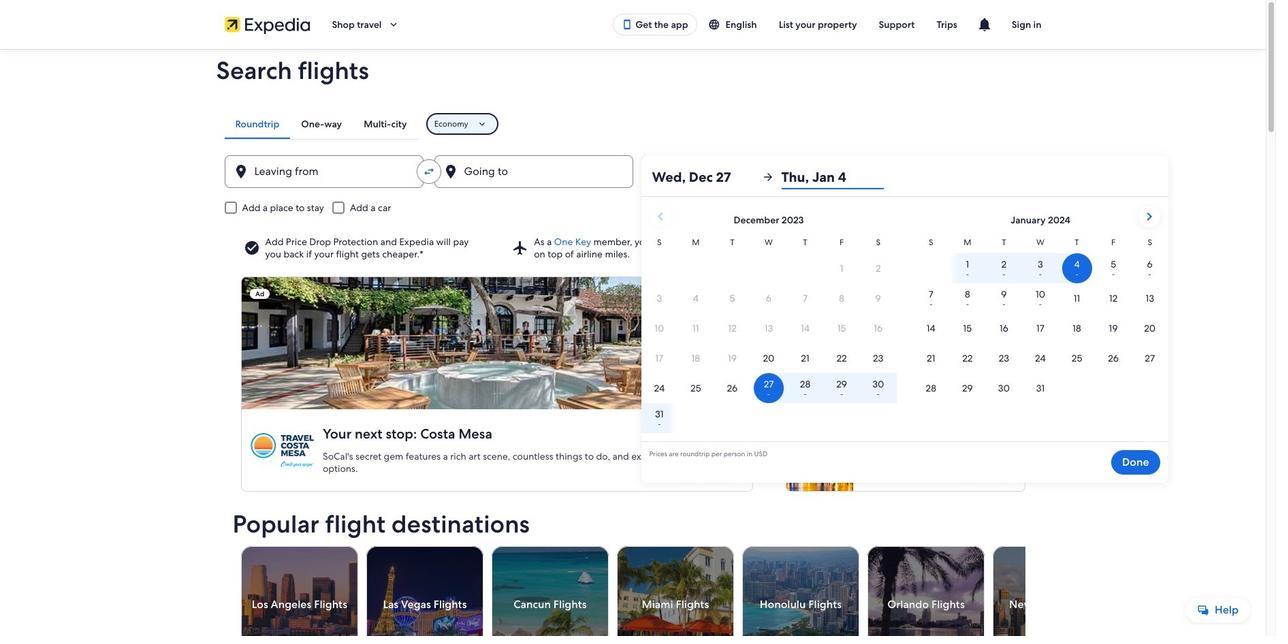 Task type: vqa. For each thing, say whether or not it's contained in the screenshot.
show previous image for thompson austin, part of hyatt
no



Task type: locate. For each thing, give the bounding box(es) containing it.
tab list
[[225, 109, 418, 139]]

previous month image
[[652, 209, 669, 225]]

los angeles flights image
[[241, 547, 358, 636]]

next image
[[1018, 597, 1034, 613]]

honolulu flights image
[[742, 547, 860, 636]]

main content
[[0, 49, 1267, 636]]

miami flights image
[[617, 547, 734, 636]]

shop travel image
[[387, 18, 400, 31]]

orlando flights image
[[868, 547, 985, 636]]

next month image
[[1142, 209, 1158, 225]]

las vegas flights image
[[366, 547, 483, 636]]

previous image
[[233, 597, 249, 613]]

cancun flights image
[[492, 547, 609, 636]]



Task type: describe. For each thing, give the bounding box(es) containing it.
popular flight destinations region
[[225, 511, 1110, 636]]

small image
[[708, 18, 726, 31]]

expedia logo image
[[225, 15, 310, 34]]

download the app button image
[[622, 19, 633, 30]]

new york flights image
[[993, 547, 1110, 636]]

communication center icon image
[[977, 16, 993, 33]]

swap origin and destination values image
[[423, 166, 435, 178]]



